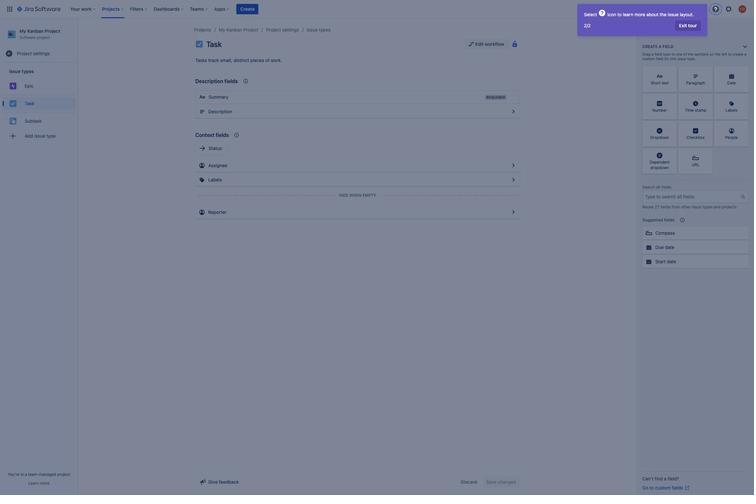 Task type: locate. For each thing, give the bounding box(es) containing it.
project right software
[[37, 35, 50, 40]]

0 horizontal spatial issue
[[9, 68, 21, 74]]

discard
[[461, 479, 477, 485]]

type inside button
[[46, 133, 56, 139]]

description up summary
[[195, 78, 223, 84]]

1 vertical spatial task
[[25, 101, 34, 106]]

types left 'and'
[[703, 205, 713, 209]]

1 vertical spatial issue types
[[9, 68, 34, 74]]

a right in
[[25, 472, 27, 477]]

custom down can't find a field?
[[655, 485, 671, 491]]

project inside my kanban project software project
[[37, 35, 50, 40]]

open field configuration image inside assignee button
[[510, 162, 517, 169]]

0 horizontal spatial the
[[660, 12, 667, 17]]

kanban inside my kanban project link
[[227, 27, 242, 32]]

0 vertical spatial type
[[663, 52, 671, 56]]

exit tour
[[679, 23, 697, 28]]

drag a field type to one of the sections on the left to create a custom field for this issue type.
[[643, 52, 747, 61]]

issue up epic link on the left of page
[[9, 68, 21, 74]]

fields left more information about the suggested fields image
[[664, 218, 675, 222]]

project
[[244, 27, 258, 32], [266, 27, 281, 32], [45, 28, 60, 34], [17, 51, 32, 56]]

all
[[656, 185, 661, 190]]

project settings link down my kanban project software project on the left of the page
[[3, 47, 75, 60]]

open field configuration image inside reporter button
[[510, 208, 517, 216]]

to right icon
[[618, 12, 622, 17]]

labels
[[726, 108, 738, 113], [208, 177, 222, 182]]

custom down drag
[[643, 56, 655, 61]]

0 horizontal spatial type
[[46, 133, 56, 139]]

dependent
[[650, 160, 670, 165]]

date for due date
[[665, 244, 675, 250]]

open field configuration image
[[510, 108, 517, 116], [510, 176, 517, 184]]

Search field
[[631, 4, 696, 14]]

open field configuration image for reporter
[[510, 208, 517, 216]]

0 horizontal spatial types
[[22, 68, 34, 74]]

1 vertical spatial open field configuration image
[[510, 208, 517, 216]]

0 vertical spatial custom
[[643, 56, 655, 61]]

date
[[727, 81, 736, 86]]

the up type.
[[688, 52, 694, 56]]

group
[[3, 63, 75, 146]]

1 horizontal spatial kanban
[[227, 27, 242, 32]]

kanban down create button
[[227, 27, 242, 32]]

0 horizontal spatial settings
[[33, 51, 50, 56]]

create button
[[236, 4, 259, 14]]

a
[[659, 44, 662, 49], [652, 52, 654, 56], [745, 52, 747, 56], [25, 472, 27, 477], [664, 476, 667, 482]]

left
[[722, 52, 727, 56]]

create for create a field
[[643, 44, 658, 49]]

open field configuration image inside labels 'button'
[[510, 176, 517, 184]]

epic link
[[3, 80, 75, 93]]

types down primary element
[[319, 27, 331, 32]]

kanban inside my kanban project software project
[[27, 28, 44, 34]]

find
[[655, 476, 663, 482]]

custom inside "drag a field type to one of the sections on the left to create a custom field for this issue type."
[[643, 56, 655, 61]]

project
[[37, 35, 50, 40], [57, 472, 70, 477]]

learn
[[28, 481, 39, 486]]

layout.
[[680, 12, 694, 17]]

field left for
[[656, 56, 664, 61]]

track
[[208, 57, 219, 63]]

1 horizontal spatial of
[[684, 52, 687, 56]]

0 vertical spatial more
[[635, 12, 645, 17]]

custom
[[643, 56, 655, 61], [655, 485, 671, 491]]

2 horizontal spatial the
[[715, 52, 721, 56]]

pieces
[[250, 57, 264, 63]]

labels button
[[195, 173, 520, 186]]

issue inside "drag a field type to one of the sections on the left to create a custom field for this issue type."
[[678, 56, 686, 61]]

1 horizontal spatial create
[[643, 44, 658, 49]]

discard button
[[457, 477, 481, 487]]

paragraph
[[686, 81, 705, 86]]

fields left more information about the context fields icon
[[216, 132, 229, 138]]

issue types down primary element
[[307, 27, 331, 32]]

url
[[692, 162, 700, 167]]

projects
[[194, 27, 211, 32]]

labels up people
[[726, 108, 738, 113]]

drag
[[643, 52, 651, 56]]

to right left
[[728, 52, 732, 56]]

0 horizontal spatial create
[[240, 6, 255, 12]]

field
[[663, 44, 674, 49], [655, 52, 662, 56], [656, 56, 664, 61]]

project settings link
[[266, 26, 299, 34], [3, 47, 75, 60]]

sections
[[695, 52, 709, 56]]

task down epic
[[25, 101, 34, 106]]

more down managed
[[40, 481, 50, 486]]

subtask
[[25, 118, 42, 124]]

issue down primary element
[[307, 27, 318, 32]]

0 vertical spatial project settings link
[[266, 26, 299, 34]]

my for my kanban project software project
[[19, 28, 26, 34]]

1 vertical spatial more
[[40, 481, 50, 486]]

feedback
[[219, 479, 239, 485]]

date right due
[[665, 244, 675, 250]]

issue types up epic
[[9, 68, 34, 74]]

task right 'issue type icon'
[[206, 40, 222, 49]]

dependent dropdown
[[650, 160, 670, 170]]

1 horizontal spatial settings
[[282, 27, 299, 32]]

a right create
[[745, 52, 747, 56]]

for
[[665, 56, 669, 61]]

1 vertical spatial issue
[[9, 68, 21, 74]]

type down subtask link
[[46, 133, 56, 139]]

kanban up software
[[27, 28, 44, 34]]

edit workflow button
[[465, 39, 508, 49]]

1 vertical spatial project
[[57, 472, 70, 477]]

0 horizontal spatial issue types
[[9, 68, 34, 74]]

labels down assignee
[[208, 177, 222, 182]]

1 vertical spatial date
[[667, 259, 676, 264]]

create up my kanban project
[[240, 6, 255, 12]]

create
[[240, 6, 255, 12], [643, 44, 658, 49]]

task group
[[3, 95, 75, 112]]

0 horizontal spatial project
[[37, 35, 50, 40]]

1 vertical spatial custom
[[655, 485, 671, 491]]

suggested fields
[[643, 218, 675, 222]]

my up software
[[19, 28, 26, 34]]

0 vertical spatial settings
[[282, 27, 299, 32]]

of right the one
[[684, 52, 687, 56]]

number
[[653, 108, 667, 113]]

workflow
[[485, 41, 504, 47]]

date for start date
[[667, 259, 676, 264]]

my kanban project
[[219, 27, 258, 32]]

add issue type button
[[3, 130, 75, 143]]

more down search image
[[635, 12, 645, 17]]

issue down the one
[[678, 56, 686, 61]]

types
[[319, 27, 331, 32], [22, 68, 34, 74], [703, 205, 713, 209]]

2 open field configuration image from the top
[[510, 176, 517, 184]]

issue
[[307, 27, 318, 32], [9, 68, 21, 74]]

jira software image
[[17, 5, 60, 13], [17, 5, 60, 13]]

custom inside 'go to custom fields' link
[[655, 485, 671, 491]]

reporter button
[[195, 206, 520, 219]]

open field configuration image
[[510, 162, 517, 169], [510, 208, 517, 216]]

create inside button
[[240, 6, 255, 12]]

0 vertical spatial field
[[663, 44, 674, 49]]

project right managed
[[57, 472, 70, 477]]

reuse
[[643, 205, 654, 209]]

issue types
[[307, 27, 331, 32], [9, 68, 34, 74]]

1 vertical spatial create
[[643, 44, 658, 49]]

learn
[[623, 12, 633, 17]]

2 open field configuration image from the top
[[510, 208, 517, 216]]

create for create
[[240, 6, 255, 12]]

distinct
[[234, 57, 249, 63]]

assignee button
[[195, 159, 520, 172]]

icon
[[608, 12, 616, 17]]

0 horizontal spatial task
[[25, 101, 34, 106]]

tour
[[688, 23, 697, 28]]

about
[[647, 12, 659, 17]]

summary
[[209, 94, 228, 100]]

exit tour button
[[675, 20, 701, 31]]

settings
[[282, 27, 299, 32], [33, 51, 50, 56]]

0 horizontal spatial labels
[[208, 177, 222, 182]]

my inside my kanban project software project
[[19, 28, 26, 34]]

create up drag
[[643, 44, 658, 49]]

2 vertical spatial types
[[703, 205, 713, 209]]

0 horizontal spatial project settings
[[17, 51, 50, 56]]

1 horizontal spatial project settings link
[[266, 26, 299, 34]]

1 horizontal spatial types
[[319, 27, 331, 32]]

0 vertical spatial project settings
[[266, 27, 299, 32]]

kanban
[[227, 27, 242, 32], [27, 28, 44, 34]]

field for create
[[663, 44, 674, 49]]

project settings up work.
[[266, 27, 299, 32]]

1 horizontal spatial project settings
[[266, 27, 299, 32]]

0 vertical spatial task
[[206, 40, 222, 49]]

of inside "drag a field type to one of the sections on the left to create a custom field for this issue type."
[[684, 52, 687, 56]]

fields right all
[[662, 185, 672, 190]]

type up for
[[663, 52, 671, 56]]

field?
[[668, 476, 679, 482]]

1 horizontal spatial issue
[[307, 27, 318, 32]]

0 vertical spatial description
[[195, 78, 223, 84]]

0 vertical spatial issue
[[307, 27, 318, 32]]

1 horizontal spatial type
[[663, 52, 671, 56]]

field up for
[[663, 44, 674, 49]]

issue types link
[[307, 26, 331, 34]]

1 vertical spatial description
[[208, 109, 232, 114]]

1 open field configuration image from the top
[[510, 108, 517, 116]]

exit
[[679, 23, 687, 28]]

0 vertical spatial create
[[240, 6, 255, 12]]

can't find a field?
[[643, 476, 679, 482]]

more information about the context fields image
[[233, 131, 241, 139]]

the right the on in the right top of the page
[[715, 52, 721, 56]]

text
[[662, 81, 669, 86]]

more information about the context fields image
[[242, 77, 250, 85]]

project settings
[[266, 27, 299, 32], [17, 51, 50, 56]]

issue types inside group
[[9, 68, 34, 74]]

primary element
[[4, 0, 631, 18]]

issue right add
[[34, 133, 45, 139]]

project settings down software
[[17, 51, 50, 56]]

0 vertical spatial project
[[37, 35, 50, 40]]

0 horizontal spatial project settings link
[[3, 47, 75, 60]]

labels inside 'button'
[[208, 177, 222, 182]]

time stamp
[[685, 108, 707, 113]]

0 vertical spatial open field configuration image
[[510, 162, 517, 169]]

my right projects
[[219, 27, 225, 32]]

the right about
[[660, 12, 667, 17]]

of
[[684, 52, 687, 56], [265, 57, 270, 63]]

project settings link up work.
[[266, 26, 299, 34]]

0 horizontal spatial more
[[40, 481, 50, 486]]

description for description
[[208, 109, 232, 114]]

issue right other
[[692, 205, 702, 209]]

my kanban project link
[[219, 26, 258, 34]]

the
[[660, 12, 667, 17], [688, 52, 694, 56], [715, 52, 721, 56]]

1 vertical spatial open field configuration image
[[510, 176, 517, 184]]

date right start
[[667, 259, 676, 264]]

1 vertical spatial labels
[[208, 177, 222, 182]]

1 horizontal spatial my
[[219, 27, 225, 32]]

description inside 'button'
[[208, 109, 232, 114]]

0 horizontal spatial my
[[19, 28, 26, 34]]

description down summary
[[208, 109, 232, 114]]

1 open field configuration image from the top
[[510, 162, 517, 169]]

1 vertical spatial project settings
[[17, 51, 50, 56]]

0 horizontal spatial kanban
[[27, 28, 44, 34]]

0 vertical spatial open field configuration image
[[510, 108, 517, 116]]

0 vertical spatial issue types
[[307, 27, 331, 32]]

1 vertical spatial type
[[46, 133, 56, 139]]

0 vertical spatial date
[[665, 244, 675, 250]]

0 horizontal spatial of
[[265, 57, 270, 63]]

context
[[195, 132, 214, 138]]

1 horizontal spatial labels
[[726, 108, 738, 113]]

open field configuration image inside description 'button'
[[510, 108, 517, 116]]

my for my kanban project
[[219, 27, 225, 32]]

0 vertical spatial of
[[684, 52, 687, 56]]

this link will be opened in a new tab image
[[685, 485, 690, 491]]

1 vertical spatial of
[[265, 57, 270, 63]]

1 horizontal spatial issue types
[[307, 27, 331, 32]]

types up epic
[[22, 68, 34, 74]]

description
[[195, 78, 223, 84], [208, 109, 232, 114]]

issue types for the issue types link
[[307, 27, 331, 32]]

description for description fields
[[195, 78, 223, 84]]

settings down my kanban project software project on the left of the page
[[33, 51, 50, 56]]

settings left the issue types link
[[282, 27, 299, 32]]

1 vertical spatial field
[[655, 52, 662, 56]]

task
[[206, 40, 222, 49], [25, 101, 34, 106]]

of left work.
[[265, 57, 270, 63]]

open field configuration image for assignee
[[510, 176, 517, 184]]

to
[[618, 12, 622, 17], [672, 52, 675, 56], [728, 52, 732, 56], [650, 485, 654, 491]]

field down 'create a field'
[[655, 52, 662, 56]]

issue type icon image
[[195, 40, 203, 48]]

short text
[[651, 81, 669, 86]]



Task type: vqa. For each thing, say whether or not it's contained in the screenshot.
Open field configuration icon related to Reporter
yes



Task type: describe. For each thing, give the bounding box(es) containing it.
on
[[710, 52, 714, 56]]

field for drag
[[655, 52, 662, 56]]

task link
[[3, 97, 75, 110]]

go to custom fields
[[643, 485, 683, 491]]

subtask link
[[3, 115, 75, 128]]

issue left layout.
[[668, 12, 679, 17]]

1 horizontal spatial more
[[635, 12, 645, 17]]

due date
[[656, 244, 675, 250]]

go
[[643, 485, 649, 491]]

you're in a team-managed project
[[8, 472, 70, 477]]

give feedback button
[[195, 477, 243, 487]]

create a field
[[643, 44, 674, 49]]

can't
[[643, 476, 654, 482]]

from
[[672, 205, 680, 209]]

create
[[733, 52, 744, 56]]

1 horizontal spatial the
[[688, 52, 694, 56]]

add issue type
[[25, 133, 56, 139]]

you're
[[8, 472, 19, 477]]

description fields
[[195, 78, 238, 84]]

1 vertical spatial project settings link
[[3, 47, 75, 60]]

epic
[[25, 83, 34, 89]]

to up this
[[672, 52, 675, 56]]

context fields
[[195, 132, 229, 138]]

start date
[[656, 259, 676, 264]]

search image
[[633, 6, 639, 12]]

edit workflow
[[475, 41, 504, 47]]

compass
[[656, 230, 675, 236]]

issue inside button
[[34, 133, 45, 139]]

add
[[25, 133, 33, 139]]

2/2
[[584, 23, 591, 28]]

add issue type image
[[9, 132, 17, 140]]

suggested
[[643, 218, 663, 222]]

software
[[19, 35, 36, 40]]

status
[[209, 145, 222, 151]]

Type to search all fields text field
[[643, 191, 741, 203]]

help image
[[599, 9, 606, 17]]

a right find
[[664, 476, 667, 482]]

more information about the fields image
[[661, 30, 669, 38]]

kanban for my kanban project
[[227, 27, 242, 32]]

kanban for my kanban project software project
[[27, 28, 44, 34]]

0 vertical spatial types
[[319, 27, 331, 32]]

in
[[21, 472, 24, 477]]

start date button
[[643, 255, 749, 268]]

a down more information about the fields image
[[659, 44, 662, 49]]

one
[[676, 52, 683, 56]]

select
[[584, 12, 599, 17]]

work.
[[271, 57, 282, 63]]

tasks track small, distinct pieces of work.
[[195, 57, 282, 63]]

start
[[656, 259, 666, 264]]

checkbox
[[687, 135, 705, 140]]

27
[[655, 205, 659, 209]]

open field configuration image for summary
[[510, 108, 517, 116]]

reuse 27 fields from other issue types and projects
[[643, 205, 737, 209]]

dropdown
[[651, 165, 669, 170]]

managed
[[39, 472, 56, 477]]

other
[[681, 205, 691, 209]]

group containing issue types
[[3, 63, 75, 146]]

time
[[685, 108, 694, 113]]

dropdown
[[650, 135, 669, 140]]

give feedback
[[208, 479, 239, 485]]

0 vertical spatial labels
[[726, 108, 738, 113]]

edit
[[475, 41, 484, 47]]

learn more
[[28, 481, 50, 486]]

issue types for group containing issue types
[[9, 68, 34, 74]]

stamp
[[695, 108, 707, 113]]

description button
[[195, 105, 520, 118]]

project inside my kanban project software project
[[45, 28, 60, 34]]

more information about the suggested fields image
[[679, 216, 687, 224]]

2 vertical spatial field
[[656, 56, 664, 61]]

fields
[[643, 31, 657, 37]]

my kanban project software project
[[19, 28, 60, 40]]

reporter
[[208, 209, 227, 215]]

1 horizontal spatial task
[[206, 40, 222, 49]]

more inside button
[[40, 481, 50, 486]]

and
[[714, 205, 721, 209]]

team-
[[28, 472, 39, 477]]

due
[[656, 244, 664, 250]]

go to custom fields link
[[643, 485, 690, 491]]

search
[[643, 185, 655, 190]]

fields left this link will be opened in a new tab "image"
[[672, 485, 683, 491]]

type.
[[687, 56, 696, 61]]

icon to learn more about the issue layout.
[[606, 12, 694, 17]]

assignee
[[208, 163, 227, 168]]

fields right '27'
[[661, 205, 671, 209]]

open field configuration image for assignee
[[510, 162, 517, 169]]

this
[[670, 56, 677, 61]]

projects
[[722, 205, 737, 209]]

1 vertical spatial settings
[[33, 51, 50, 56]]

learn more button
[[28, 481, 50, 486]]

fields left more information about the context fields image
[[225, 78, 238, 84]]

tasks
[[195, 57, 207, 63]]

2 horizontal spatial types
[[703, 205, 713, 209]]

to right go
[[650, 485, 654, 491]]

create banner
[[0, 0, 754, 18]]

task inside task group
[[25, 101, 34, 106]]

a right drag
[[652, 52, 654, 56]]

type inside "drag a field type to one of the sections on the left to create a custom field for this issue type."
[[663, 52, 671, 56]]

1 horizontal spatial project
[[57, 472, 70, 477]]

small,
[[220, 57, 232, 63]]

1 vertical spatial types
[[22, 68, 34, 74]]



